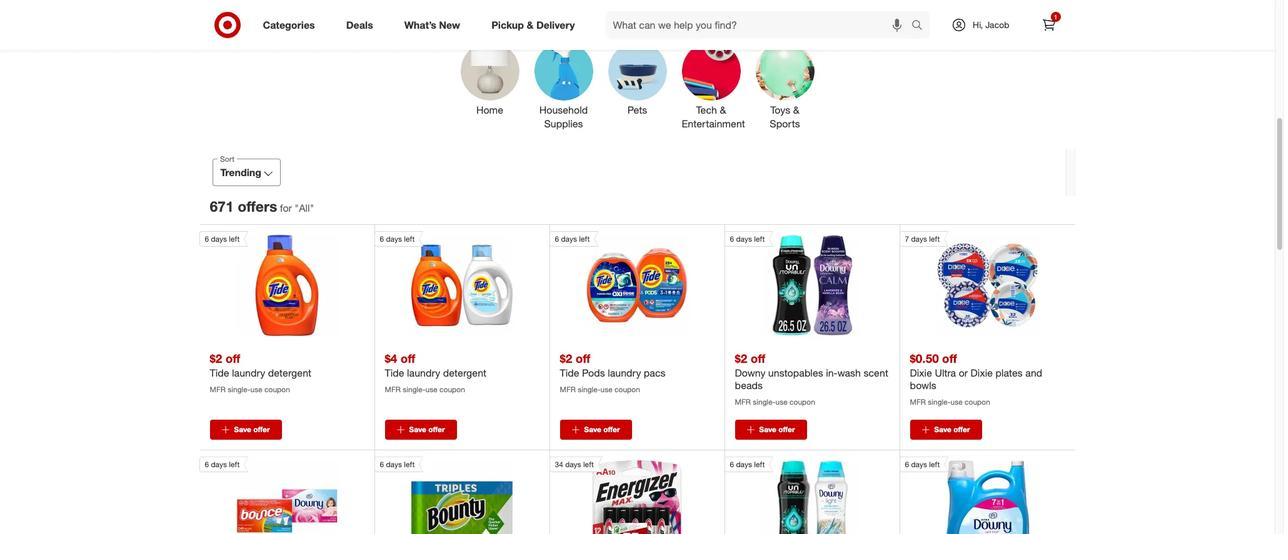 Task type: describe. For each thing, give the bounding box(es) containing it.
save offer button for $0.50 off dixie ultra or dixie plates and bowls mfr single-use coupon
[[910, 420, 982, 440]]

single- inside "$2 off tide laundry detergent mfr single-use coupon"
[[228, 385, 251, 395]]

for
[[436, 9, 451, 21]]

toys & sports
[[770, 104, 800, 130]]

deals link
[[336, 11, 389, 39]]

baby button
[[645, 0, 704, 37]]

$2 off tide pods laundry pacs mfr single-use coupon
[[560, 351, 666, 395]]

save for $2 off downy unstopables in-wash scent beads mfr single-use coupon
[[760, 425, 777, 435]]

toys & sports button
[[756, 42, 815, 132]]

34
[[555, 461, 563, 470]]

jacob
[[986, 19, 1010, 30]]

left inside "button"
[[930, 235, 940, 244]]

tech & entertainment
[[682, 104, 745, 130]]

save for $2 off tide laundry detergent mfr single-use coupon
[[234, 425, 251, 435]]

pickup & delivery link
[[481, 11, 591, 39]]

ultra
[[935, 367, 957, 380]]

mfr inside "$2 off tide laundry detergent mfr single-use coupon"
[[210, 385, 226, 395]]

left inside button
[[584, 461, 594, 470]]

search
[[906, 20, 936, 32]]

downy
[[735, 367, 766, 380]]

entertainment
[[682, 118, 745, 130]]

save for $4 off tide laundry detergent mfr single-use coupon
[[409, 425, 426, 435]]

mfr inside $2 off tide pods laundry pacs mfr single-use coupon
[[560, 385, 576, 395]]

off for $0.50 off dixie ultra or dixie plates and bowls mfr single-use coupon
[[943, 351, 957, 366]]

coupon inside $2 off downy unstopables in-wash scent beads mfr single-use coupon
[[790, 398, 816, 407]]

adult
[[515, 9, 539, 21]]

save offer button for $4 off tide laundry detergent mfr single-use coupon
[[385, 420, 457, 440]]

supplies
[[544, 118, 583, 130]]

or
[[959, 367, 968, 380]]

1 " from the left
[[295, 202, 299, 215]]

wash
[[838, 367, 861, 380]]

use inside "$2 off tide laundry detergent mfr single-use coupon"
[[250, 385, 263, 395]]

laundry for $4 off
[[407, 367, 441, 380]]

use inside $2 off downy unstopables in-wash scent beads mfr single-use coupon
[[776, 398, 788, 407]]

1
[[1054, 13, 1058, 21]]

in-
[[826, 367, 838, 380]]

beads
[[735, 380, 763, 392]]

what's new link
[[394, 11, 476, 39]]

toys
[[771, 104, 791, 116]]

all
[[299, 202, 310, 215]]

categories link
[[252, 11, 331, 39]]

tech
[[696, 104, 717, 116]]

$4
[[385, 351, 397, 366]]

mfr inside $0.50 off dixie ultra or dixie plates and bowls mfr single-use coupon
[[910, 398, 926, 407]]

save offer for $0.50 off dixie ultra or dixie plates and bowls mfr single-use coupon
[[935, 425, 971, 435]]

hi,
[[973, 19, 983, 30]]

pickup
[[492, 19, 524, 31]]

$0.50 off dixie ultra or dixie plates and bowls mfr single-use coupon
[[910, 351, 1043, 407]]

& for pickup
[[527, 19, 534, 31]]

What can we help you find? suggestions appear below search field
[[606, 11, 915, 39]]

food button
[[793, 0, 852, 37]]

1 dixie from the left
[[910, 367, 933, 380]]

apparel
[[583, 9, 618, 21]]

mfr inside '$4 off tide laundry detergent mfr single-use coupon'
[[385, 385, 401, 395]]

offer for $2 off tide laundry detergent mfr single-use coupon
[[253, 425, 270, 435]]

pacs
[[644, 367, 666, 380]]

save for $0.50 off dixie ultra or dixie plates and bowls mfr single-use coupon
[[935, 425, 952, 435]]

days inside button
[[566, 461, 581, 470]]

hi, jacob
[[973, 19, 1010, 30]]

you
[[454, 9, 470, 21]]

tide for $4 off tide laundry detergent mfr single-use coupon
[[385, 367, 404, 380]]

new
[[439, 19, 460, 31]]

tech & entertainment button
[[682, 42, 745, 132]]

34 days left
[[555, 461, 594, 470]]

671
[[210, 198, 234, 215]]

2 dixie from the left
[[971, 367, 993, 380]]

household supplies button
[[534, 42, 593, 132]]

save offer for $4 off tide laundry detergent mfr single-use coupon
[[409, 425, 445, 435]]

& for tech
[[720, 104, 727, 116]]

use inside $0.50 off dixie ultra or dixie plates and bowls mfr single-use coupon
[[951, 398, 963, 407]]

adult beverages button
[[498, 0, 556, 37]]

for
[[280, 202, 292, 215]]

deals
[[346, 19, 373, 31]]

tide for $2 off tide pods laundry pacs mfr single-use coupon
[[560, 367, 580, 380]]

beauty
[[733, 9, 764, 21]]

what's
[[405, 19, 437, 31]]

save offer for $2 off downy unstopables in-wash scent beads mfr single-use coupon
[[760, 425, 795, 435]]

save offer button for $2 off tide pods laundry pacs mfr single-use coupon
[[560, 420, 632, 440]]

& for toys
[[794, 104, 800, 116]]

save for $2 off tide pods laundry pacs mfr single-use coupon
[[584, 425, 602, 435]]

single- inside $2 off tide pods laundry pacs mfr single-use coupon
[[578, 385, 601, 395]]



Task type: locate. For each thing, give the bounding box(es) containing it.
& inside tech & entertainment
[[720, 104, 727, 116]]

3 $2 from the left
[[735, 351, 748, 366]]

beauty button
[[719, 0, 778, 37]]

4 save offer button from the left
[[735, 420, 807, 440]]

detergent inside '$4 off tide laundry detergent mfr single-use coupon'
[[443, 367, 487, 380]]

home button
[[461, 42, 519, 132]]

coupon inside '$4 off tide laundry detergent mfr single-use coupon'
[[440, 385, 465, 395]]

5 save offer from the left
[[935, 425, 971, 435]]

save offer button for $2 off downy unstopables in-wash scent beads mfr single-use coupon
[[735, 420, 807, 440]]

2 save offer from the left
[[409, 425, 445, 435]]

trending button
[[212, 159, 281, 187]]

off inside "$2 off tide laundry detergent mfr single-use coupon"
[[226, 351, 240, 366]]

what's new
[[405, 19, 460, 31]]

off for $2 off tide laundry detergent mfr single-use coupon
[[226, 351, 240, 366]]

detergent inside "$2 off tide laundry detergent mfr single-use coupon"
[[268, 367, 312, 380]]

4 save from the left
[[760, 425, 777, 435]]

671 offer s for " all "
[[210, 198, 314, 215]]

sports
[[770, 118, 800, 130]]

6 days left button
[[199, 232, 338, 337], [374, 232, 513, 337], [549, 232, 688, 337], [725, 232, 863, 337], [199, 457, 338, 535], [374, 457, 513, 535], [725, 457, 863, 535], [900, 457, 1039, 535]]

save offer down 'beads'
[[760, 425, 795, 435]]

unstopables
[[769, 367, 824, 380]]

0 horizontal spatial tide
[[210, 367, 229, 380]]

offer down $2 off downy unstopables in-wash scent beads mfr single-use coupon
[[779, 425, 795, 435]]

beverages
[[503, 23, 551, 35]]

6 days left
[[205, 235, 240, 244], [380, 235, 415, 244], [555, 235, 590, 244], [730, 235, 765, 244], [205, 461, 240, 470], [380, 461, 415, 470], [730, 461, 765, 470], [905, 461, 940, 470]]

$4 off tide laundry detergent mfr single-use coupon
[[385, 351, 487, 395]]

save
[[234, 425, 251, 435], [409, 425, 426, 435], [584, 425, 602, 435], [760, 425, 777, 435], [935, 425, 952, 435]]

trending
[[220, 167, 262, 179]]

detergent
[[268, 367, 312, 380], [443, 367, 487, 380]]

coupon inside $2 off tide pods laundry pacs mfr single-use coupon
[[615, 385, 640, 395]]

laundry inside "$2 off tide laundry detergent mfr single-use coupon"
[[232, 367, 265, 380]]

baby
[[663, 9, 686, 21]]

laundry inside '$4 off tide laundry detergent mfr single-use coupon'
[[407, 367, 441, 380]]

scent
[[864, 367, 889, 380]]

dixie down $0.50
[[910, 367, 933, 380]]

detergent for $2 off
[[268, 367, 312, 380]]

tide inside $2 off tide pods laundry pacs mfr single-use coupon
[[560, 367, 580, 380]]

$2 inside "$2 off tide laundry detergent mfr single-use coupon"
[[210, 351, 222, 366]]

laundry inside $2 off tide pods laundry pacs mfr single-use coupon
[[608, 367, 641, 380]]

use inside $2 off tide pods laundry pacs mfr single-use coupon
[[601, 385, 613, 395]]

for you button
[[424, 0, 483, 37]]

offer for $2 off tide pods laundry pacs mfr single-use coupon
[[604, 425, 620, 435]]

34 days left button
[[549, 457, 688, 535]]

2 horizontal spatial $2
[[735, 351, 748, 366]]

coupon inside "$2 off tide laundry detergent mfr single-use coupon"
[[265, 385, 290, 395]]

3 laundry from the left
[[608, 367, 641, 380]]

plates
[[996, 367, 1023, 380]]

dixie right or
[[971, 367, 993, 380]]

$2 off downy unstopables in-wash scent beads mfr single-use coupon
[[735, 351, 889, 407]]

1 $2 from the left
[[210, 351, 222, 366]]

save offer button up 34 days left
[[560, 420, 632, 440]]

off inside $2 off tide pods laundry pacs mfr single-use coupon
[[576, 351, 591, 366]]

off inside $2 off downy unstopables in-wash scent beads mfr single-use coupon
[[751, 351, 766, 366]]

0 horizontal spatial $2
[[210, 351, 222, 366]]

2 horizontal spatial tide
[[560, 367, 580, 380]]

0 horizontal spatial &
[[527, 19, 534, 31]]

1 horizontal spatial laundry
[[407, 367, 441, 380]]

save offer button
[[210, 420, 282, 440], [385, 420, 457, 440], [560, 420, 632, 440], [735, 420, 807, 440], [910, 420, 982, 440]]

mfr inside $2 off downy unstopables in-wash scent beads mfr single-use coupon
[[735, 398, 751, 407]]

food
[[811, 9, 834, 21]]

&
[[527, 19, 534, 31], [720, 104, 727, 116], [794, 104, 800, 116]]

7 days left button
[[900, 232, 1039, 337]]

detergent for $4 off
[[443, 367, 487, 380]]

off inside $0.50 off dixie ultra or dixie plates and bowls mfr single-use coupon
[[943, 351, 957, 366]]

offer for $2 off downy unstopables in-wash scent beads mfr single-use coupon
[[779, 425, 795, 435]]

$0.50
[[910, 351, 939, 366]]

2 off from the left
[[401, 351, 416, 366]]

1 off from the left
[[226, 351, 240, 366]]

single- inside $0.50 off dixie ultra or dixie plates and bowls mfr single-use coupon
[[928, 398, 951, 407]]

2 detergent from the left
[[443, 367, 487, 380]]

3 save offer button from the left
[[560, 420, 632, 440]]

days inside "button"
[[912, 235, 928, 244]]

off inside '$4 off tide laundry detergent mfr single-use coupon'
[[401, 351, 416, 366]]

save up 34 days left
[[584, 425, 602, 435]]

dixie
[[910, 367, 933, 380], [971, 367, 993, 380]]

save down "$2 off tide laundry detergent mfr single-use coupon"
[[234, 425, 251, 435]]

7
[[905, 235, 910, 244]]

household
[[540, 104, 588, 116]]

0 horizontal spatial detergent
[[268, 367, 312, 380]]

4 save offer from the left
[[760, 425, 795, 435]]

single- inside '$4 off tide laundry detergent mfr single-use coupon'
[[403, 385, 426, 395]]

save offer
[[234, 425, 270, 435], [409, 425, 445, 435], [584, 425, 620, 435], [760, 425, 795, 435], [935, 425, 971, 435]]

bowls
[[910, 380, 937, 392]]

household supplies
[[540, 104, 588, 130]]

1 horizontal spatial "
[[310, 202, 314, 215]]

1 save offer button from the left
[[210, 420, 282, 440]]

mfr
[[210, 385, 226, 395], [385, 385, 401, 395], [560, 385, 576, 395], [735, 398, 751, 407], [910, 398, 926, 407]]

1 horizontal spatial detergent
[[443, 367, 487, 380]]

offer right 671
[[238, 198, 270, 215]]

off for $2 off tide pods laundry pacs mfr single-use coupon
[[576, 351, 591, 366]]

0 horizontal spatial dixie
[[910, 367, 933, 380]]

off for $4 off tide laundry detergent mfr single-use coupon
[[401, 351, 416, 366]]

7 days left
[[905, 235, 940, 244]]

save offer button for $2 off tide laundry detergent mfr single-use coupon
[[210, 420, 282, 440]]

offer down "$2 off tide laundry detergent mfr single-use coupon"
[[253, 425, 270, 435]]

adult beverages
[[503, 9, 551, 35]]

$2
[[210, 351, 222, 366], [560, 351, 573, 366], [735, 351, 748, 366]]

0 horizontal spatial laundry
[[232, 367, 265, 380]]

2 tide from the left
[[385, 367, 404, 380]]

$2 off tide laundry detergent mfr single-use coupon
[[210, 351, 312, 395]]

save offer down bowls
[[935, 425, 971, 435]]

2 $2 from the left
[[560, 351, 573, 366]]

health button
[[867, 0, 925, 37]]

pets button
[[608, 42, 667, 132]]

for you
[[436, 9, 470, 21]]

delivery
[[537, 19, 575, 31]]

coupon
[[265, 385, 290, 395], [440, 385, 465, 395], [615, 385, 640, 395], [790, 398, 816, 407], [965, 398, 991, 407]]

save offer for $2 off tide pods laundry pacs mfr single-use coupon
[[584, 425, 620, 435]]

2 horizontal spatial laundry
[[608, 367, 641, 380]]

save offer button down bowls
[[910, 420, 982, 440]]

single- inside $2 off downy unstopables in-wash scent beads mfr single-use coupon
[[753, 398, 776, 407]]

tide inside "$2 off tide laundry detergent mfr single-use coupon"
[[210, 367, 229, 380]]

laundry for $2 off
[[232, 367, 265, 380]]

1 horizontal spatial dixie
[[971, 367, 993, 380]]

save down bowls
[[935, 425, 952, 435]]

3 tide from the left
[[560, 367, 580, 380]]

save offer button down "$2 off tide laundry detergent mfr single-use coupon"
[[210, 420, 282, 440]]

2 save offer button from the left
[[385, 420, 457, 440]]

1 save offer from the left
[[234, 425, 270, 435]]

pets
[[628, 104, 648, 116]]

"
[[295, 202, 299, 215], [310, 202, 314, 215]]

offer down $0.50 off dixie ultra or dixie plates and bowls mfr single-use coupon
[[954, 425, 971, 435]]

5 off from the left
[[943, 351, 957, 366]]

5 save from the left
[[935, 425, 952, 435]]

offer for $0.50 off dixie ultra or dixie plates and bowls mfr single-use coupon
[[954, 425, 971, 435]]

left
[[229, 235, 240, 244], [404, 235, 415, 244], [579, 235, 590, 244], [755, 235, 765, 244], [930, 235, 940, 244], [229, 461, 240, 470], [404, 461, 415, 470], [584, 461, 594, 470], [755, 461, 765, 470], [930, 461, 940, 470]]

0 horizontal spatial "
[[295, 202, 299, 215]]

6
[[205, 235, 209, 244], [380, 235, 384, 244], [555, 235, 559, 244], [730, 235, 734, 244], [205, 461, 209, 470], [380, 461, 384, 470], [730, 461, 734, 470], [905, 461, 910, 470]]

health
[[882, 9, 911, 21]]

save offer button down '$4 off tide laundry detergent mfr single-use coupon'
[[385, 420, 457, 440]]

& inside toys & sports
[[794, 104, 800, 116]]

coupon inside $0.50 off dixie ultra or dixie plates and bowls mfr single-use coupon
[[965, 398, 991, 407]]

2 laundry from the left
[[407, 367, 441, 380]]

3 save offer from the left
[[584, 425, 620, 435]]

offer for $4 off tide laundry detergent mfr single-use coupon
[[429, 425, 445, 435]]

$2 for downy unstopables in-wash scent beads
[[735, 351, 748, 366]]

tide inside '$4 off tide laundry detergent mfr single-use coupon'
[[385, 367, 404, 380]]

s
[[270, 198, 277, 215]]

offer down $2 off tide pods laundry pacs mfr single-use coupon
[[604, 425, 620, 435]]

1 horizontal spatial &
[[720, 104, 727, 116]]

save offer down "$2 off tide laundry detergent mfr single-use coupon"
[[234, 425, 270, 435]]

$2 for tide pods laundry pacs
[[560, 351, 573, 366]]

categories
[[263, 19, 315, 31]]

save offer up 34 days left
[[584, 425, 620, 435]]

tide
[[210, 367, 229, 380], [385, 367, 404, 380], [560, 367, 580, 380]]

use
[[250, 385, 263, 395], [426, 385, 438, 395], [601, 385, 613, 395], [776, 398, 788, 407], [951, 398, 963, 407]]

3 save from the left
[[584, 425, 602, 435]]

pickup & delivery
[[492, 19, 575, 31]]

$2 for tide laundry detergent
[[210, 351, 222, 366]]

2 " from the left
[[310, 202, 314, 215]]

1 horizontal spatial $2
[[560, 351, 573, 366]]

5 save offer button from the left
[[910, 420, 982, 440]]

1 save from the left
[[234, 425, 251, 435]]

use inside '$4 off tide laundry detergent mfr single-use coupon'
[[426, 385, 438, 395]]

home
[[477, 104, 504, 116]]

$2 inside $2 off downy unstopables in-wash scent beads mfr single-use coupon
[[735, 351, 748, 366]]

2 save from the left
[[409, 425, 426, 435]]

offer down '$4 off tide laundry detergent mfr single-use coupon'
[[429, 425, 445, 435]]

apparel button
[[571, 0, 630, 37]]

days
[[211, 235, 227, 244], [386, 235, 402, 244], [561, 235, 577, 244], [737, 235, 752, 244], [912, 235, 928, 244], [211, 461, 227, 470], [386, 461, 402, 470], [566, 461, 581, 470], [737, 461, 752, 470], [912, 461, 928, 470]]

pods
[[582, 367, 605, 380]]

1 tide from the left
[[210, 367, 229, 380]]

1 horizontal spatial tide
[[385, 367, 404, 380]]

save offer button down 'beads'
[[735, 420, 807, 440]]

and
[[1026, 367, 1043, 380]]

save offer down '$4 off tide laundry detergent mfr single-use coupon'
[[409, 425, 445, 435]]

4 off from the left
[[751, 351, 766, 366]]

3 off from the left
[[576, 351, 591, 366]]

save down '$4 off tide laundry detergent mfr single-use coupon'
[[409, 425, 426, 435]]

1 laundry from the left
[[232, 367, 265, 380]]

$2 inside $2 off tide pods laundry pacs mfr single-use coupon
[[560, 351, 573, 366]]

offer
[[238, 198, 270, 215], [253, 425, 270, 435], [429, 425, 445, 435], [604, 425, 620, 435], [779, 425, 795, 435], [954, 425, 971, 435]]

tide for $2 off tide laundry detergent mfr single-use coupon
[[210, 367, 229, 380]]

search button
[[906, 11, 936, 41]]

off for $2 off downy unstopables in-wash scent beads mfr single-use coupon
[[751, 351, 766, 366]]

single-
[[228, 385, 251, 395], [403, 385, 426, 395], [578, 385, 601, 395], [753, 398, 776, 407], [928, 398, 951, 407]]

2 horizontal spatial &
[[794, 104, 800, 116]]

1 link
[[1036, 11, 1063, 39]]

off
[[226, 351, 240, 366], [401, 351, 416, 366], [576, 351, 591, 366], [751, 351, 766, 366], [943, 351, 957, 366]]

save down 'beads'
[[760, 425, 777, 435]]

save offer for $2 off tide laundry detergent mfr single-use coupon
[[234, 425, 270, 435]]

1 detergent from the left
[[268, 367, 312, 380]]



Task type: vqa. For each thing, say whether or not it's contained in the screenshot.
6 days left
yes



